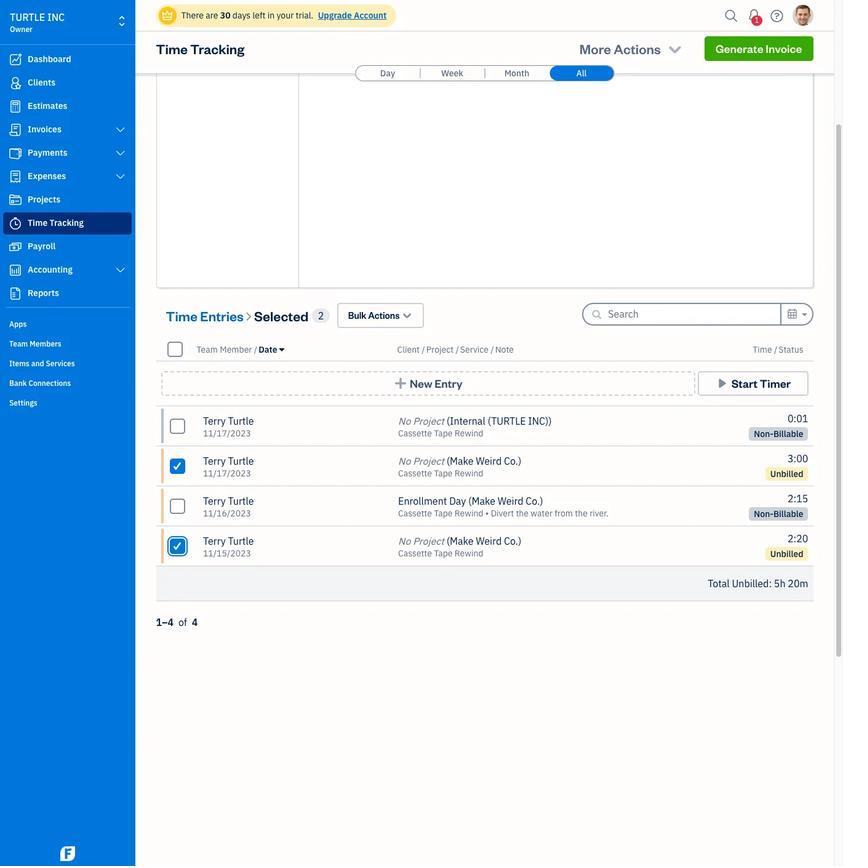 Task type: vqa. For each thing, say whether or not it's contained in the screenshot.
'Balance' corresponding to Balance Sheet Klo As of Nov 27, 2023
no



Task type: describe. For each thing, give the bounding box(es) containing it.
billable for 0:01
[[774, 428, 804, 440]]

entry
[[435, 376, 463, 390]]

terry for 2:20
[[203, 535, 226, 547]]

20m
[[788, 577, 809, 590]]

non- for 2:15
[[754, 509, 774, 520]]

rewind for 2:20
[[455, 548, 484, 559]]

expenses
[[28, 171, 66, 182]]

0 vertical spatial day
[[380, 68, 395, 79]]

) for 2:15
[[540, 495, 543, 507]]

( for 3:00
[[447, 455, 450, 467]]

clients
[[28, 77, 56, 88]]

project for 2:20
[[413, 535, 444, 547]]

team member /
[[197, 344, 257, 355]]

money image
[[8, 241, 23, 253]]

turtle for 3:00
[[228, 455, 254, 467]]

date link
[[259, 344, 284, 355]]

total unbilled : 5h 20m
[[708, 577, 809, 590]]

11/15/2023
[[203, 548, 251, 559]]

make for 2:20
[[450, 535, 474, 547]]

generate
[[716, 41, 764, 55]]

project for 0:01
[[413, 415, 444, 427]]

team for team member /
[[197, 344, 218, 355]]

project for 3:00
[[413, 455, 444, 467]]

new
[[410, 376, 433, 390]]

terry for 2:15
[[203, 495, 226, 507]]

expenses link
[[3, 166, 132, 188]]

in
[[268, 10, 275, 21]]

0 vertical spatial caretdown image
[[801, 307, 807, 322]]

turtle inc owner
[[10, 11, 65, 34]]

project link
[[426, 344, 456, 355]]

status link
[[779, 344, 804, 355]]

2 / from the left
[[422, 344, 425, 355]]

turtle
[[10, 11, 45, 23]]

1 button
[[745, 3, 764, 28]]

1 / from the left
[[254, 344, 257, 355]]

more actions button
[[569, 34, 695, 63]]

upgrade
[[318, 10, 352, 21]]

connections
[[28, 379, 71, 388]]

items
[[9, 359, 29, 368]]

note link
[[495, 344, 514, 355]]

cassette for 2:20
[[398, 548, 432, 559]]

chart image
[[8, 264, 23, 276]]

settings
[[9, 398, 37, 408]]

settings link
[[3, 393, 132, 412]]

no project ( make weird co. ) cassette tape rewind for 2:20
[[398, 535, 522, 559]]

no project ( make weird co. ) cassette tape rewind for 3:00
[[398, 455, 522, 479]]

bank connections link
[[3, 374, 132, 392]]

3 / from the left
[[456, 344, 459, 355]]

plus image
[[394, 377, 408, 390]]

more actions
[[580, 40, 661, 57]]

unbilled for 2:20
[[771, 549, 804, 560]]

estimate image
[[8, 100, 23, 113]]

terry turtle 11/16/2023
[[203, 495, 254, 519]]

day inside enrollment day ( make weird co. ) cassette tape rewind • divert the water from the river.
[[450, 495, 466, 507]]

chevron large down image for expenses
[[115, 172, 126, 182]]

dashboard
[[28, 54, 71, 65]]

timer image
[[8, 217, 23, 230]]

payments link
[[3, 142, 132, 164]]

apps
[[9, 320, 27, 329]]

service
[[460, 344, 489, 355]]

there
[[181, 10, 204, 21]]

estimates
[[28, 100, 67, 111]]

bulk actions button
[[337, 303, 424, 328]]

invoice
[[766, 41, 803, 55]]

invoices
[[28, 124, 62, 135]]

go to help image
[[767, 6, 787, 25]]

1 horizontal spatial time tracking
[[156, 40, 245, 57]]

tape for 2:20
[[434, 548, 453, 559]]

total
[[708, 577, 730, 590]]

time tracking inside main element
[[28, 217, 84, 228]]

and
[[31, 359, 44, 368]]

all
[[577, 68, 587, 79]]

left
[[253, 10, 266, 21]]

terry turtle 11/17/2023 for internal (turtle inc)
[[203, 415, 254, 439]]

0:01 non-billable
[[754, 412, 809, 440]]

chevron large down image
[[115, 265, 126, 275]]

7h
[[191, 4, 201, 15]]

payroll link
[[3, 236, 132, 258]]

members
[[30, 339, 61, 348]]

account
[[354, 10, 387, 21]]

water
[[531, 508, 553, 519]]

check image
[[172, 540, 183, 552]]

bank connections
[[9, 379, 71, 388]]

day link
[[356, 66, 420, 81]]

project image
[[8, 194, 23, 206]]

services
[[46, 359, 75, 368]]

status
[[779, 344, 804, 355]]

new entry button
[[161, 371, 695, 396]]

36m
[[203, 4, 221, 15]]

dashboard image
[[8, 54, 23, 66]]

generate invoice button
[[705, 36, 814, 61]]

report image
[[8, 288, 23, 300]]

co. for 2:20
[[504, 535, 518, 547]]

2
[[318, 309, 324, 322]]

time inside button
[[166, 307, 198, 324]]

no for 0:01
[[398, 415, 411, 427]]

accounting
[[28, 264, 73, 275]]

internal inside no project ( internal (turtle inc) ) cassette tape rewind
[[450, 415, 486, 427]]

from
[[555, 508, 573, 519]]

payroll
[[28, 241, 56, 252]]

) for 3:00
[[518, 455, 522, 467]]

4 / from the left
[[491, 344, 494, 355]]

rewind for 3:00
[[455, 468, 484, 479]]

7h 36m
[[191, 4, 221, 15]]

expense image
[[8, 171, 23, 183]]

( for 2:20
[[447, 535, 450, 547]]

tracking inside 'time tracking' link
[[50, 217, 84, 228]]

bank
[[9, 379, 27, 388]]

0 vertical spatial tracking
[[190, 40, 245, 57]]

your
[[219, 30, 239, 42]]

2:15 non-billable
[[754, 493, 809, 520]]

actions for bulk actions
[[368, 310, 400, 321]]

reports link
[[3, 283, 132, 305]]

of
[[178, 616, 187, 629]]

Search text field
[[608, 304, 781, 324]]

chevron large down image for invoices
[[115, 125, 126, 135]]

terry for 0:01
[[203, 415, 226, 427]]

time tracking link
[[3, 212, 132, 235]]

note
[[495, 344, 514, 355]]

5h
[[774, 577, 786, 590]]

caretdown image inside date 'link'
[[279, 344, 284, 354]]

1–4 of 4
[[156, 616, 198, 629]]

3:00 unbilled
[[771, 453, 809, 480]]

payment image
[[8, 147, 23, 159]]

start timer button
[[698, 371, 809, 396]]

( for 0:01
[[447, 415, 450, 427]]

invite
[[191, 30, 217, 42]]

4
[[192, 616, 198, 629]]

no for 3:00
[[398, 455, 411, 467]]

weird for 3:00
[[476, 455, 502, 467]]

bulk actions
[[348, 310, 400, 321]]

trial.
[[296, 10, 314, 21]]



Task type: locate. For each thing, give the bounding box(es) containing it.
no project ( make weird co. ) cassette tape rewind down •
[[398, 535, 522, 559]]

•
[[486, 508, 489, 519]]

rewind down entry
[[455, 428, 484, 439]]

time down 'crown' image
[[156, 40, 188, 57]]

0 vertical spatial terry turtle 11/17/2023
[[203, 415, 254, 439]]

turtle inside 'terry turtle 11/16/2023'
[[228, 495, 254, 507]]

0 vertical spatial make
[[450, 455, 474, 467]]

calendar image
[[787, 307, 798, 321]]

2 11/17/2023 from the top
[[203, 468, 251, 479]]

) for 2:20
[[518, 535, 522, 547]]

1 11/17/2023 from the top
[[203, 428, 251, 439]]

rewind down enrollment day ( make weird co. ) cassette tape rewind • divert the water from the river.
[[455, 548, 484, 559]]

team for team members
[[9, 339, 28, 348]]

cassette for 0:01
[[398, 428, 432, 439]]

team down apps
[[9, 339, 28, 348]]

2 cassette from the top
[[398, 468, 432, 479]]

start timer
[[732, 376, 791, 390]]

chevron large down image inside expenses link
[[115, 172, 126, 182]]

1 no from the top
[[398, 415, 411, 427]]

tracking
[[190, 40, 245, 57], [50, 217, 84, 228]]

(turtle
[[488, 415, 526, 427]]

chevrondown image inside the bulk actions dropdown button
[[402, 309, 413, 322]]

2 turtle from the top
[[228, 455, 254, 467]]

cassette for 3:00
[[398, 468, 432, 479]]

terry turtle 11/17/2023 for make weird co.
[[203, 455, 254, 479]]

1 vertical spatial time tracking
[[28, 217, 84, 228]]

freshbooks image
[[58, 847, 78, 861]]

3 turtle from the top
[[228, 495, 254, 507]]

make up •
[[472, 495, 496, 507]]

2 vertical spatial make
[[450, 535, 474, 547]]

team down left
[[241, 30, 266, 42]]

1 vertical spatial unbilled
[[771, 549, 804, 560]]

4 rewind from the top
[[455, 548, 484, 559]]

1 terry from the top
[[203, 415, 226, 427]]

inc)
[[528, 415, 549, 427]]

2 horizontal spatial team
[[241, 30, 266, 42]]

1 vertical spatial billable
[[774, 509, 804, 520]]

clients link
[[3, 72, 132, 94]]

weird up divert
[[498, 495, 524, 507]]

start
[[732, 376, 758, 390]]

terry for 3:00
[[203, 455, 226, 467]]

internal left (turtle
[[450, 415, 486, 427]]

1 unbilled from the top
[[771, 469, 804, 480]]

2 the from the left
[[575, 508, 588, 519]]

make inside enrollment day ( make weird co. ) cassette tape rewind • divert the water from the river.
[[472, 495, 496, 507]]

unbilled down the 2:20
[[771, 549, 804, 560]]

rewind for 0:01
[[455, 428, 484, 439]]

invoice image
[[8, 124, 23, 136]]

)
[[549, 415, 552, 427], [518, 455, 522, 467], [540, 495, 543, 507], [518, 535, 522, 547]]

enrollment
[[398, 495, 447, 507]]

no inside no project ( internal (turtle inc) ) cassette tape rewind
[[398, 415, 411, 427]]

0 vertical spatial unbilled
[[771, 469, 804, 480]]

5 / from the left
[[774, 344, 778, 355]]

1 vertical spatial caretdown image
[[279, 344, 284, 354]]

team inside invite your team button
[[241, 30, 266, 42]]

your
[[277, 10, 294, 21]]

team members
[[9, 339, 61, 348]]

make down enrollment day ( make weird co. ) cassette tape rewind • divert the water from the river.
[[450, 535, 474, 547]]

the right from
[[575, 508, 588, 519]]

1 non- from the top
[[754, 428, 774, 440]]

1 cassette from the top
[[398, 428, 432, 439]]

0 vertical spatial co.
[[504, 455, 518, 467]]

4 turtle from the top
[[228, 535, 254, 547]]

0 horizontal spatial team
[[9, 339, 28, 348]]

chevrondown image right bulk actions
[[402, 309, 413, 322]]

( down entry
[[447, 415, 450, 427]]

accounting link
[[3, 259, 132, 281]]

2 rewind from the top
[[455, 468, 484, 479]]

tape inside no project ( internal (turtle inc) ) cassette tape rewind
[[434, 428, 453, 439]]

tape inside enrollment day ( make weird co. ) cassette tape rewind • divert the water from the river.
[[434, 508, 453, 519]]

chevron large down image
[[115, 125, 126, 135], [115, 148, 126, 158], [115, 172, 126, 182]]

non- inside 0:01 non-billable
[[754, 428, 774, 440]]

1 vertical spatial non-
[[754, 509, 774, 520]]

enrollment day ( make weird co. ) cassette tape rewind • divert the water from the river.
[[398, 495, 609, 519]]

search image
[[722, 6, 742, 25]]

) for 0:01
[[549, 415, 552, 427]]

weird inside enrollment day ( make weird co. ) cassette tape rewind • divert the water from the river.
[[498, 495, 524, 507]]

date
[[259, 344, 277, 355]]

(
[[447, 415, 450, 427], [447, 455, 450, 467], [469, 495, 472, 507], [447, 535, 450, 547]]

terry inside 'terry turtle 11/16/2023'
[[203, 495, 226, 507]]

chevron large down image up expenses link
[[115, 148, 126, 158]]

co. for 3:00
[[504, 455, 518, 467]]

time inside main element
[[28, 217, 48, 228]]

0 horizontal spatial tracking
[[50, 217, 84, 228]]

billable inside 0:01 non-billable
[[774, 428, 804, 440]]

2 vertical spatial co.
[[504, 535, 518, 547]]

no for 2:20
[[398, 535, 411, 547]]

make
[[450, 455, 474, 467], [472, 495, 496, 507], [450, 535, 474, 547]]

entries
[[200, 307, 244, 324]]

/ left service
[[456, 344, 459, 355]]

/ right client
[[422, 344, 425, 355]]

cassette inside no project ( internal (turtle inc) ) cassette tape rewind
[[398, 428, 432, 439]]

0 vertical spatial no project ( make weird co. ) cassette tape rewind
[[398, 455, 522, 479]]

0 horizontal spatial time tracking
[[28, 217, 84, 228]]

time left 'entries'
[[166, 307, 198, 324]]

co. up water
[[526, 495, 540, 507]]

1 billable from the top
[[774, 428, 804, 440]]

0 vertical spatial 11/17/2023
[[203, 428, 251, 439]]

the left water
[[516, 508, 529, 519]]

month
[[505, 68, 530, 79]]

new entry
[[410, 376, 463, 390]]

3 chevron large down image from the top
[[115, 172, 126, 182]]

2 billable from the top
[[774, 509, 804, 520]]

inc
[[47, 11, 65, 23]]

time right timer image
[[28, 217, 48, 228]]

2 terry from the top
[[203, 455, 226, 467]]

team left member
[[197, 344, 218, 355]]

2 non- from the top
[[754, 509, 774, 520]]

1 no project ( make weird co. ) cassette tape rewind from the top
[[398, 455, 522, 479]]

weird down no project ( internal (turtle inc) ) cassette tape rewind
[[476, 455, 502, 467]]

1 horizontal spatial the
[[575, 508, 588, 519]]

caretdown image
[[801, 307, 807, 322], [279, 344, 284, 354]]

4 cassette from the top
[[398, 548, 432, 559]]

tape for 0:01
[[434, 428, 453, 439]]

rewind for 2:15
[[455, 508, 484, 519]]

0 vertical spatial time tracking
[[156, 40, 245, 57]]

generate invoice
[[716, 41, 803, 55]]

time entries
[[166, 307, 244, 324]]

( down no project ( internal (turtle inc) ) cassette tape rewind
[[447, 455, 450, 467]]

0 vertical spatial billable
[[774, 428, 804, 440]]

0 horizontal spatial actions
[[368, 310, 400, 321]]

non- inside 2:15 non-billable
[[754, 509, 774, 520]]

terry turtle 11/15/2023
[[203, 535, 254, 559]]

2 vertical spatial chevron large down image
[[115, 172, 126, 182]]

turtle for 2:15
[[228, 495, 254, 507]]

team
[[241, 30, 266, 42], [9, 339, 28, 348], [197, 344, 218, 355]]

chevrondown image right 'more actions'
[[667, 40, 684, 57]]

reports
[[28, 288, 59, 299]]

chevron large down image down estimates link
[[115, 125, 126, 135]]

actions right more
[[614, 40, 661, 57]]

make for 2:15
[[472, 495, 496, 507]]

cassette inside enrollment day ( make weird co. ) cassette tape rewind • divert the water from the river.
[[398, 508, 432, 519]]

( inside no project ( internal (turtle inc) ) cassette tape rewind
[[447, 415, 450, 427]]

1 terry turtle 11/17/2023 from the top
[[203, 415, 254, 439]]

week
[[441, 68, 464, 79]]

non- up 2:20 unbilled
[[754, 509, 774, 520]]

no
[[398, 415, 411, 427], [398, 455, 411, 467], [398, 535, 411, 547]]

0 horizontal spatial the
[[516, 508, 529, 519]]

weird for 2:15
[[498, 495, 524, 507]]

team inside team members link
[[9, 339, 28, 348]]

0 horizontal spatial internal
[[352, 36, 388, 49]]

month link
[[485, 66, 549, 81]]

unbilled down 3:00
[[771, 469, 804, 480]]

1 turtle from the top
[[228, 415, 254, 427]]

owner
[[10, 25, 33, 34]]

2 tape from the top
[[434, 468, 453, 479]]

3 no from the top
[[398, 535, 411, 547]]

billable for 2:15
[[774, 509, 804, 520]]

apps link
[[3, 315, 132, 333]]

tape for 2:15
[[434, 508, 453, 519]]

3 rewind from the top
[[455, 508, 484, 519]]

member
[[220, 344, 252, 355]]

0 vertical spatial no
[[398, 415, 411, 427]]

turtle for 2:20
[[228, 535, 254, 547]]

2 terry turtle 11/17/2023 from the top
[[203, 455, 254, 479]]

actions inside 'dropdown button'
[[614, 40, 661, 57]]

actions inside dropdown button
[[368, 310, 400, 321]]

1 vertical spatial weird
[[498, 495, 524, 507]]

rewind down no project ( internal (turtle inc) ) cassette tape rewind
[[455, 468, 484, 479]]

crown image
[[161, 9, 174, 22]]

3 cassette from the top
[[398, 508, 432, 519]]

) inside no project ( internal (turtle inc) ) cassette tape rewind
[[549, 415, 552, 427]]

2 unbilled from the top
[[771, 549, 804, 560]]

chevron large down image up projects link on the top
[[115, 172, 126, 182]]

projects
[[28, 194, 60, 205]]

unbilled for 3:00
[[771, 469, 804, 480]]

1 vertical spatial make
[[472, 495, 496, 507]]

1 vertical spatial actions
[[368, 310, 400, 321]]

no up enrollment
[[398, 455, 411, 467]]

caretdown image right calendar icon
[[801, 307, 807, 322]]

/ left "status"
[[774, 344, 778, 355]]

) up water
[[540, 495, 543, 507]]

client
[[397, 344, 420, 355]]

non- up the 3:00 unbilled
[[754, 428, 774, 440]]

weird for 2:20
[[476, 535, 502, 547]]

chevron large down image inside payments link
[[115, 148, 126, 158]]

0 vertical spatial non-
[[754, 428, 774, 440]]

unbilled
[[771, 469, 804, 480], [771, 549, 804, 560]]

0 horizontal spatial chevrondown image
[[402, 309, 413, 322]]

internal down account at the left of the page
[[352, 36, 388, 49]]

1 tape from the top
[[434, 428, 453, 439]]

cassette
[[398, 428, 432, 439], [398, 468, 432, 479], [398, 508, 432, 519], [398, 548, 432, 559]]

co. down (turtle
[[504, 455, 518, 467]]

billable inside 2:15 non-billable
[[774, 509, 804, 520]]

co. for 2:15
[[526, 495, 540, 507]]

2 no from the top
[[398, 455, 411, 467]]

4 terry from the top
[[203, 535, 226, 547]]

day right enrollment
[[450, 495, 466, 507]]

time tracking
[[156, 40, 245, 57], [28, 217, 84, 228]]

make down no project ( internal (turtle inc) ) cassette tape rewind
[[450, 455, 474, 467]]

no down plus image
[[398, 415, 411, 427]]

caretdown image right date
[[279, 344, 284, 354]]

billable
[[774, 428, 804, 440], [774, 509, 804, 520]]

1 vertical spatial chevron large down image
[[115, 148, 126, 158]]

selected
[[254, 307, 309, 324]]

1 vertical spatial no
[[398, 455, 411, 467]]

1 rewind from the top
[[455, 428, 484, 439]]

time tracking down 'there' at the top
[[156, 40, 245, 57]]

1 vertical spatial co.
[[526, 495, 540, 507]]

billable down '2:15'
[[774, 509, 804, 520]]

day
[[380, 68, 395, 79], [450, 495, 466, 507]]

co.
[[504, 455, 518, 467], [526, 495, 540, 507], [504, 535, 518, 547]]

project down the new entry 'button'
[[413, 415, 444, 427]]

bulk
[[348, 310, 367, 321]]

chevrondown image inside more actions 'dropdown button'
[[667, 40, 684, 57]]

chevrondown image
[[667, 40, 684, 57], [402, 309, 413, 322]]

0 vertical spatial weird
[[476, 455, 502, 467]]

1 vertical spatial 11/17/2023
[[203, 468, 251, 479]]

rewind left •
[[455, 508, 484, 519]]

chevron large down image inside 'invoices' link
[[115, 125, 126, 135]]

3 tape from the top
[[434, 508, 453, 519]]

1 vertical spatial tracking
[[50, 217, 84, 228]]

project up enrollment
[[413, 455, 444, 467]]

rewind
[[455, 428, 484, 439], [455, 468, 484, 479], [455, 508, 484, 519], [455, 548, 484, 559]]

time link
[[753, 344, 774, 355]]

unbilled inside the 3:00 unbilled
[[771, 469, 804, 480]]

invite your team
[[191, 30, 266, 42]]

time left "status"
[[753, 344, 772, 355]]

) down enrollment day ( make weird co. ) cassette tape rewind • divert the water from the river.
[[518, 535, 522, 547]]

dashboard link
[[3, 49, 132, 71]]

2:20
[[788, 533, 809, 545]]

( for 2:15
[[469, 495, 472, 507]]

make for 3:00
[[450, 455, 474, 467]]

) right (turtle
[[549, 415, 552, 427]]

2 vertical spatial no
[[398, 535, 411, 547]]

non- for 0:01
[[754, 428, 774, 440]]

all link
[[550, 66, 614, 81]]

turtle inside 'terry turtle 11/15/2023'
[[228, 535, 254, 547]]

/ left the note link
[[491, 344, 494, 355]]

3 terry from the top
[[203, 495, 226, 507]]

project inside no project ( internal (turtle inc) ) cassette tape rewind
[[413, 415, 444, 427]]

client image
[[8, 77, 23, 89]]

1 chevron large down image from the top
[[115, 125, 126, 135]]

actions right bulk
[[368, 310, 400, 321]]

rewind inside no project ( internal (turtle inc) ) cassette tape rewind
[[455, 428, 484, 439]]

1 horizontal spatial team
[[197, 344, 218, 355]]

terry
[[203, 415, 226, 427], [203, 455, 226, 467], [203, 495, 226, 507], [203, 535, 226, 547]]

1 the from the left
[[516, 508, 529, 519]]

co. inside enrollment day ( make weird co. ) cassette tape rewind • divert the water from the river.
[[526, 495, 540, 507]]

7h 36m button
[[157, 0, 299, 20]]

1 horizontal spatial internal
[[450, 415, 486, 427]]

0 vertical spatial chevron large down image
[[115, 125, 126, 135]]

1 vertical spatial internal
[[450, 415, 486, 427]]

time tracking down projects link on the top
[[28, 217, 84, 228]]

1 vertical spatial terry turtle 11/17/2023
[[203, 455, 254, 479]]

1 vertical spatial day
[[450, 495, 466, 507]]

2 chevron large down image from the top
[[115, 148, 126, 158]]

1 horizontal spatial day
[[450, 495, 466, 507]]

1 horizontal spatial actions
[[614, 40, 661, 57]]

1–4
[[156, 616, 174, 629]]

0:01
[[788, 412, 809, 425]]

timer
[[760, 376, 791, 390]]

tape for 3:00
[[434, 468, 453, 479]]

project down enrollment
[[413, 535, 444, 547]]

30
[[220, 10, 231, 21]]

( right enrollment
[[469, 495, 472, 507]]

1 horizontal spatial chevrondown image
[[667, 40, 684, 57]]

2 vertical spatial weird
[[476, 535, 502, 547]]

1 horizontal spatial tracking
[[190, 40, 245, 57]]

unbilled inside 2:20 unbilled
[[771, 549, 804, 560]]

are
[[206, 10, 218, 21]]

items and services link
[[3, 354, 132, 372]]

:
[[769, 577, 772, 590]]

rewind inside enrollment day ( make weird co. ) cassette tape rewind • divert the water from the river.
[[455, 508, 484, 519]]

11/17/2023 for make
[[203, 468, 251, 479]]

tracking down projects link on the top
[[50, 217, 84, 228]]

days
[[233, 10, 251, 21]]

0 vertical spatial actions
[[614, 40, 661, 57]]

divert
[[491, 508, 514, 519]]

1 vertical spatial no project ( make weird co. ) cassette tape rewind
[[398, 535, 522, 559]]

0 vertical spatial internal
[[352, 36, 388, 49]]

actions for more actions
[[614, 40, 661, 57]]

0 vertical spatial chevrondown image
[[667, 40, 684, 57]]

billable down '0:01'
[[774, 428, 804, 440]]

estimates link
[[3, 95, 132, 118]]

play image
[[715, 377, 730, 390]]

day down account at the left of the page
[[380, 68, 395, 79]]

weird down •
[[476, 535, 502, 547]]

) down (turtle
[[518, 455, 522, 467]]

11/17/2023 for internal
[[203, 428, 251, 439]]

time entries button
[[166, 306, 244, 325]]

1 vertical spatial chevrondown image
[[402, 309, 413, 322]]

4 tape from the top
[[434, 548, 453, 559]]

0 horizontal spatial caretdown image
[[279, 344, 284, 354]]

no project ( make weird co. ) cassette tape rewind down no project ( internal (turtle inc) ) cassette tape rewind
[[398, 455, 522, 479]]

more
[[580, 40, 611, 57]]

2 no project ( make weird co. ) cassette tape rewind from the top
[[398, 535, 522, 559]]

check image
[[172, 460, 183, 472]]

unbilled
[[732, 577, 769, 590]]

main element
[[0, 0, 166, 866]]

/ left date
[[254, 344, 257, 355]]

terry turtle 11/17/2023
[[203, 415, 254, 439], [203, 455, 254, 479]]

no project ( internal (turtle inc) ) cassette tape rewind
[[398, 415, 552, 439]]

project
[[426, 344, 454, 355], [413, 415, 444, 427], [413, 455, 444, 467], [413, 535, 444, 547]]

terry inside 'terry turtle 11/15/2023'
[[203, 535, 226, 547]]

) inside enrollment day ( make weird co. ) cassette tape rewind • divert the water from the river.
[[540, 495, 543, 507]]

chevron large down image for payments
[[115, 148, 126, 158]]

no down enrollment
[[398, 535, 411, 547]]

turtle for 0:01
[[228, 415, 254, 427]]

items and services
[[9, 359, 75, 368]]

co. down divert
[[504, 535, 518, 547]]

0 horizontal spatial day
[[380, 68, 395, 79]]

team members link
[[3, 334, 132, 353]]

turtle
[[228, 415, 254, 427], [228, 455, 254, 467], [228, 495, 254, 507], [228, 535, 254, 547]]

the
[[516, 508, 529, 519], [575, 508, 588, 519]]

( inside enrollment day ( make weird co. ) cassette tape rewind • divert the water from the river.
[[469, 495, 472, 507]]

( down enrollment
[[447, 535, 450, 547]]

1 horizontal spatial caretdown image
[[801, 307, 807, 322]]

cassette for 2:15
[[398, 508, 432, 519]]

tracking down are
[[190, 40, 245, 57]]

project right client
[[426, 344, 454, 355]]



